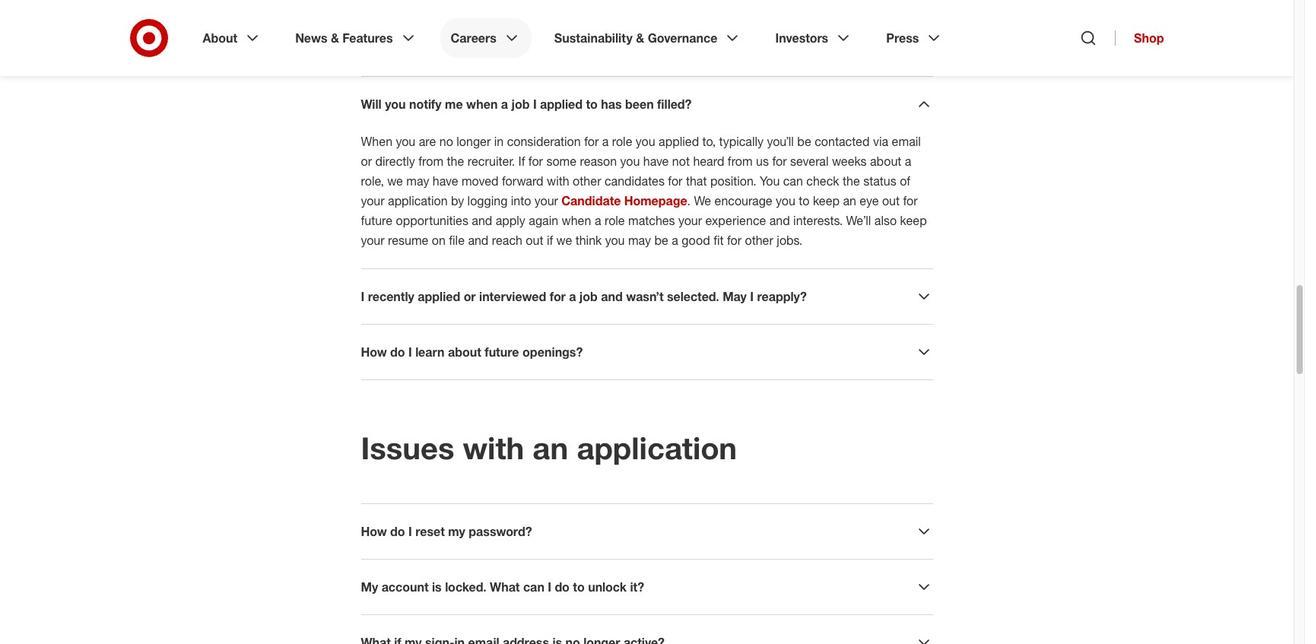 Task type: describe. For each thing, give the bounding box(es) containing it.
for down consideration
[[529, 154, 543, 169]]

opportunities
[[396, 213, 469, 228]]

i inside dropdown button
[[409, 345, 412, 360]]

about for openings?
[[448, 345, 482, 360]]

governance
[[648, 30, 718, 46]]

2 vertical spatial to
[[573, 580, 585, 595]]

position.
[[711, 173, 757, 189]]

good
[[682, 233, 710, 248]]

i up consideration
[[533, 97, 537, 112]]

think
[[576, 233, 602, 248]]

your inside if you have questions about the results of your drug screen, contact accurate background directly at +1- 855-581-0580.
[[589, 21, 612, 36]]

selected.
[[667, 289, 720, 304]]

file
[[449, 233, 465, 248]]

0 horizontal spatial with
[[463, 430, 524, 466]]

if
[[547, 233, 553, 248]]

the inside if you have questions about the results of your drug screen, contact accurate background directly at +1- 855-581-0580.
[[515, 21, 532, 36]]

interviewed
[[479, 289, 546, 304]]

applied inside dropdown button
[[540, 97, 583, 112]]

with inside when you are no longer in consideration for a role you applied to, typically you'll be contacted via email or directly from the recruiter. if for some reason you have not heard from us for several weeks about a role, we may have moved forward with other candidates for that position. you can check the status of your application by logging into your
[[547, 173, 570, 189]]

investors
[[776, 30, 829, 46]]

email
[[892, 134, 921, 149]]

1 vertical spatial an
[[533, 430, 569, 466]]

+1-
[[911, 21, 929, 36]]

0 vertical spatial keep
[[813, 193, 840, 208]]

encourage
[[715, 193, 773, 208]]

screen,
[[644, 21, 684, 36]]

855-
[[361, 40, 386, 56]]

be inside ". we encourage you to keep an eye out for future opportunities and apply again when a role matches your experience and interests. we'll also keep your resume on file and reach out if we think you may be a good fit for other jobs."
[[655, 233, 669, 248]]

how do i learn about future openings?
[[361, 345, 583, 360]]

i right the what
[[548, 580, 552, 595]]

job inside dropdown button
[[512, 97, 530, 112]]

1 from from the left
[[419, 154, 444, 169]]

unlock
[[588, 580, 627, 595]]

via
[[874, 134, 889, 149]]

.
[[688, 193, 691, 208]]

it?
[[630, 580, 645, 595]]

1 vertical spatial keep
[[901, 213, 927, 228]]

contact
[[687, 21, 728, 36]]

candidate
[[562, 193, 621, 208]]

what
[[490, 580, 520, 595]]

recruiter.
[[468, 154, 515, 169]]

you down will you notify me when a job i applied to has been filled? dropdown button
[[636, 134, 656, 149]]

1 vertical spatial application
[[577, 430, 737, 466]]

shop
[[1135, 30, 1165, 46]]

. we encourage you to keep an eye out for future opportunities and apply again when a role matches your experience and interests. we'll also keep your resume on file and reach out if we think you may be a good fit for other jobs.
[[361, 193, 927, 248]]

features
[[343, 30, 393, 46]]

a left good
[[672, 233, 679, 248]]

apply
[[496, 213, 526, 228]]

is
[[432, 580, 442, 595]]

sustainability & governance
[[555, 30, 718, 46]]

you left are
[[396, 134, 416, 149]]

locked.
[[445, 580, 487, 595]]

press
[[887, 30, 919, 46]]

password?
[[469, 524, 532, 539]]

you inside if you have questions about the results of your drug screen, contact accurate background directly at +1- 855-581-0580.
[[371, 21, 391, 36]]

experience
[[706, 213, 766, 228]]

you'll
[[767, 134, 794, 149]]

about link
[[192, 18, 273, 58]]

are
[[419, 134, 436, 149]]

581-
[[386, 40, 411, 56]]

news & features
[[295, 30, 393, 46]]

about inside when you are no longer in consideration for a role you applied to, typically you'll be contacted via email or directly from the recruiter. if for some reason you have not heard from us for several weeks about a role, we may have moved forward with other candidates for that position. you can check the status of your application by logging into your
[[870, 154, 902, 169]]

press link
[[876, 18, 954, 58]]

how do i learn about future openings? button
[[361, 343, 933, 361]]

0 vertical spatial out
[[883, 193, 900, 208]]

on
[[432, 233, 446, 248]]

a up reason
[[602, 134, 609, 149]]

i left reset
[[409, 524, 412, 539]]

candidate homepage
[[562, 193, 688, 208]]

if you have questions about the results of your drug screen, contact accurate background directly at +1- 855-581-0580.
[[361, 21, 929, 56]]

do for reset
[[390, 524, 405, 539]]

contacted
[[815, 134, 870, 149]]

into
[[511, 193, 531, 208]]

in
[[494, 134, 504, 149]]

when inside ". we encourage you to keep an eye out for future opportunities and apply again when a role matches your experience and interests. we'll also keep your resume on file and reach out if we think you may be a good fit for other jobs."
[[562, 213, 592, 228]]

homepage
[[625, 193, 688, 208]]

notify
[[409, 97, 442, 112]]

wasn't
[[626, 289, 664, 304]]

sustainability & governance link
[[544, 18, 753, 58]]

status
[[864, 173, 897, 189]]

an inside ". we encourage you to keep an eye out for future opportunities and apply again when a role matches your experience and interests. we'll also keep your resume on file and reach out if we think you may be a good fit for other jobs."
[[843, 193, 857, 208]]

my
[[361, 580, 378, 595]]

weeks
[[832, 154, 867, 169]]

eye
[[860, 193, 879, 208]]

background
[[784, 21, 850, 36]]

openings?
[[523, 345, 583, 360]]

i recently applied or interviewed for a job and wasn't selected. may i reapply?
[[361, 289, 807, 304]]

not
[[673, 154, 690, 169]]

recently
[[368, 289, 415, 304]]

reason
[[580, 154, 617, 169]]

issues with an application
[[361, 430, 737, 466]]

no
[[440, 134, 453, 149]]

if inside if you have questions about the results of your drug screen, contact accurate background directly at +1- 855-581-0580.
[[361, 21, 368, 36]]

longer
[[457, 134, 491, 149]]

for right the 'us'
[[773, 154, 787, 169]]

application inside when you are no longer in consideration for a role you applied to, typically you'll be contacted via email or directly from the recruiter. if for some reason you have not heard from us for several weeks about a role, we may have moved forward with other candidates for that position. you can check the status of your application by logging into your
[[388, 193, 448, 208]]

i left recently
[[361, 289, 365, 304]]

and up jobs.
[[770, 213, 790, 228]]

careers link
[[440, 18, 532, 58]]

news & features link
[[285, 18, 428, 58]]

when
[[361, 134, 393, 149]]

2 vertical spatial have
[[433, 173, 458, 189]]

accurate
[[732, 21, 780, 36]]

0 horizontal spatial the
[[447, 154, 464, 169]]

future inside dropdown button
[[485, 345, 519, 360]]

forward
[[502, 173, 544, 189]]

that
[[686, 173, 707, 189]]

a inside dropdown button
[[501, 97, 508, 112]]

has
[[601, 97, 622, 112]]

your down .
[[679, 213, 702, 228]]

your left resume
[[361, 233, 385, 248]]

heard
[[694, 154, 725, 169]]

reach
[[492, 233, 523, 248]]

will
[[361, 97, 382, 112]]

about
[[203, 30, 238, 46]]

a inside dropdown button
[[569, 289, 576, 304]]



Task type: vqa. For each thing, say whether or not it's contained in the screenshot.
REAPPLY?
yes



Task type: locate. For each thing, give the bounding box(es) containing it.
0 horizontal spatial job
[[512, 97, 530, 112]]

applied right recently
[[418, 289, 461, 304]]

1 vertical spatial do
[[390, 524, 405, 539]]

0 vertical spatial future
[[361, 213, 393, 228]]

role inside ". we encourage you to keep an eye out for future opportunities and apply again when a role matches your experience and interests. we'll also keep your resume on file and reach out if we think you may be a good fit for other jobs."
[[605, 213, 625, 228]]

1 vertical spatial or
[[464, 289, 476, 304]]

for right fit
[[727, 233, 742, 248]]

and down logging
[[472, 213, 493, 228]]

do left reset
[[390, 524, 405, 539]]

1 horizontal spatial application
[[577, 430, 737, 466]]

0 horizontal spatial of
[[575, 21, 585, 36]]

do for learn
[[390, 345, 405, 360]]

about inside dropdown button
[[448, 345, 482, 360]]

0 horizontal spatial to
[[573, 580, 585, 595]]

a down candidate
[[595, 213, 601, 228]]

directly inside when you are no longer in consideration for a role you applied to, typically you'll be contacted via email or directly from the recruiter. if for some reason you have not heard from us for several weeks about a role, we may have moved forward with other candidates for that position. you can check the status of your application by logging into your
[[375, 154, 415, 169]]

you
[[760, 173, 780, 189]]

1 vertical spatial job
[[580, 289, 598, 304]]

& inside sustainability & governance link
[[636, 30, 645, 46]]

your down role,
[[361, 193, 385, 208]]

you up candidates
[[621, 154, 640, 169]]

can right you
[[784, 173, 803, 189]]

from down are
[[419, 154, 444, 169]]

learn
[[416, 345, 445, 360]]

and left wasn't
[[601, 289, 623, 304]]

we inside ". we encourage you to keep an eye out for future opportunities and apply again when a role matches your experience and interests. we'll also keep your resume on file and reach out if we think you may be a good fit for other jobs."
[[557, 233, 572, 248]]

typically
[[719, 134, 764, 149]]

how inside how do i reset my password? dropdown button
[[361, 524, 387, 539]]

1 horizontal spatial of
[[900, 173, 911, 189]]

2 vertical spatial do
[[555, 580, 570, 595]]

directly
[[854, 21, 893, 36], [375, 154, 415, 169]]

for inside i recently applied or interviewed for a job and wasn't selected. may i reapply? dropdown button
[[550, 289, 566, 304]]

0 vertical spatial how
[[361, 345, 387, 360]]

be down matches
[[655, 233, 669, 248]]

keep
[[813, 193, 840, 208], [901, 213, 927, 228]]

role inside when you are no longer in consideration for a role you applied to, typically you'll be contacted via email or directly from the recruiter. if for some reason you have not heard from us for several weeks about a role, we may have moved forward with other candidates for that position. you can check the status of your application by logging into your
[[612, 134, 633, 149]]

you down you
[[776, 193, 796, 208]]

i right may
[[750, 289, 754, 304]]

1 vertical spatial may
[[628, 233, 651, 248]]

reset
[[416, 524, 445, 539]]

0 vertical spatial may
[[407, 173, 429, 189]]

0 horizontal spatial when
[[467, 97, 498, 112]]

directly inside if you have questions about the results of your drug screen, contact accurate background directly at +1- 855-581-0580.
[[854, 21, 893, 36]]

interests.
[[794, 213, 843, 228]]

1 vertical spatial role
[[605, 213, 625, 228]]

of inside if you have questions about the results of your drug screen, contact accurate background directly at +1- 855-581-0580.
[[575, 21, 585, 36]]

2 vertical spatial the
[[843, 173, 860, 189]]

how do i reset my password? button
[[361, 523, 933, 541]]

0 vertical spatial directly
[[854, 21, 893, 36]]

0 horizontal spatial out
[[526, 233, 544, 248]]

1 vertical spatial with
[[463, 430, 524, 466]]

be inside when you are no longer in consideration for a role you applied to, typically you'll be contacted via email or directly from the recruiter. if for some reason you have not heard from us for several weeks about a role, we may have moved forward with other candidates for that position. you can check the status of your application by logging into your
[[798, 134, 812, 149]]

out up also
[[883, 193, 900, 208]]

1 vertical spatial have
[[644, 154, 669, 169]]

keep down check
[[813, 193, 840, 208]]

how left learn
[[361, 345, 387, 360]]

may inside ". we encourage you to keep an eye out for future opportunities and apply again when a role matches your experience and interests. we'll also keep your resume on file and reach out if we think you may be a good fit for other jobs."
[[628, 233, 651, 248]]

0 vertical spatial to
[[586, 97, 598, 112]]

may
[[723, 289, 747, 304]]

0 horizontal spatial applied
[[418, 289, 461, 304]]

i recently applied or interviewed for a job and wasn't selected. may i reapply? button
[[361, 288, 933, 306]]

0580.
[[411, 40, 442, 56]]

role
[[612, 134, 633, 149], [605, 213, 625, 228]]

out
[[883, 193, 900, 208], [526, 233, 544, 248]]

2 vertical spatial applied
[[418, 289, 461, 304]]

the down the weeks
[[843, 173, 860, 189]]

when up think
[[562, 213, 592, 228]]

2 horizontal spatial to
[[799, 193, 810, 208]]

from down typically
[[728, 154, 753, 169]]

about for results
[[480, 21, 511, 36]]

directly left at
[[854, 21, 893, 36]]

can inside when you are no longer in consideration for a role you applied to, typically you'll be contacted via email or directly from the recruiter. if for some reason you have not heard from us for several weeks about a role, we may have moved forward with other candidates for that position. you can check the status of your application by logging into your
[[784, 173, 803, 189]]

1 horizontal spatial the
[[515, 21, 532, 36]]

2 horizontal spatial the
[[843, 173, 860, 189]]

if up 855-
[[361, 21, 368, 36]]

i
[[533, 97, 537, 112], [361, 289, 365, 304], [750, 289, 754, 304], [409, 345, 412, 360], [409, 524, 412, 539], [548, 580, 552, 595]]

1 vertical spatial if
[[519, 154, 525, 169]]

about inside if you have questions about the results of your drug screen, contact accurate background directly at +1- 855-581-0580.
[[480, 21, 511, 36]]

1 vertical spatial we
[[557, 233, 572, 248]]

future up resume
[[361, 213, 393, 228]]

2 vertical spatial about
[[448, 345, 482, 360]]

0 horizontal spatial we
[[388, 173, 403, 189]]

me
[[445, 97, 463, 112]]

do inside dropdown button
[[390, 345, 405, 360]]

or left interviewed
[[464, 289, 476, 304]]

0 vertical spatial job
[[512, 97, 530, 112]]

1 vertical spatial when
[[562, 213, 592, 228]]

1 horizontal spatial if
[[519, 154, 525, 169]]

for down not
[[668, 173, 683, 189]]

1 & from the left
[[331, 30, 339, 46]]

0 horizontal spatial other
[[573, 173, 602, 189]]

0 horizontal spatial have
[[394, 21, 420, 36]]

0 horizontal spatial directly
[[375, 154, 415, 169]]

1 vertical spatial future
[[485, 345, 519, 360]]

1 horizontal spatial future
[[485, 345, 519, 360]]

account
[[382, 580, 429, 595]]

some
[[547, 154, 577, 169]]

1 horizontal spatial when
[[562, 213, 592, 228]]

or inside when you are no longer in consideration for a role you applied to, typically you'll be contacted via email or directly from the recruiter. if for some reason you have not heard from us for several weeks about a role, we may have moved forward with other candidates for that position. you can check the status of your application by logging into your
[[361, 154, 372, 169]]

0 vertical spatial can
[[784, 173, 803, 189]]

future
[[361, 213, 393, 228], [485, 345, 519, 360]]

you up 855-
[[371, 21, 391, 36]]

may inside when you are no longer in consideration for a role you applied to, typically you'll be contacted via email or directly from the recruiter. if for some reason you have not heard from us for several weeks about a role, we may have moved forward with other candidates for that position. you can check the status of your application by logging into your
[[407, 173, 429, 189]]

role down the candidate homepage link
[[605, 213, 625, 228]]

my
[[448, 524, 466, 539]]

applied inside dropdown button
[[418, 289, 461, 304]]

applied up consideration
[[540, 97, 583, 112]]

for up reason
[[584, 134, 599, 149]]

1 horizontal spatial to
[[586, 97, 598, 112]]

job down think
[[580, 289, 598, 304]]

if
[[361, 21, 368, 36], [519, 154, 525, 169]]

0 vertical spatial do
[[390, 345, 405, 360]]

keep right also
[[901, 213, 927, 228]]

when you are no longer in consideration for a role you applied to, typically you'll be contacted via email or directly from the recruiter. if for some reason you have not heard from us for several weeks about a role, we may have moved forward with other candidates for that position. you can check the status of your application by logging into your
[[361, 134, 921, 208]]

1 horizontal spatial applied
[[540, 97, 583, 112]]

we'll
[[847, 213, 872, 228]]

for right eye
[[904, 193, 918, 208]]

do left unlock
[[555, 580, 570, 595]]

other inside when you are no longer in consideration for a role you applied to, typically you'll be contacted via email or directly from the recruiter. if for some reason you have not heard from us for several weeks about a role, we may have moved forward with other candidates for that position. you can check the status of your application by logging into your
[[573, 173, 602, 189]]

2 & from the left
[[636, 30, 645, 46]]

of right the status at the right of page
[[900, 173, 911, 189]]

us
[[756, 154, 769, 169]]

or
[[361, 154, 372, 169], [464, 289, 476, 304]]

may down matches
[[628, 233, 651, 248]]

resume
[[388, 233, 429, 248]]

other
[[573, 173, 602, 189], [745, 233, 774, 248]]

future left openings? at the bottom left of page
[[485, 345, 519, 360]]

a down think
[[569, 289, 576, 304]]

and right the file
[[468, 233, 489, 248]]

we right if
[[557, 233, 572, 248]]

1 horizontal spatial &
[[636, 30, 645, 46]]

0 horizontal spatial future
[[361, 213, 393, 228]]

may
[[407, 173, 429, 189], [628, 233, 651, 248]]

several
[[791, 154, 829, 169]]

news
[[295, 30, 328, 46]]

to up interests.
[[799, 193, 810, 208]]

we right role,
[[388, 173, 403, 189]]

have left not
[[644, 154, 669, 169]]

your
[[589, 21, 612, 36], [361, 193, 385, 208], [535, 193, 558, 208], [679, 213, 702, 228], [361, 233, 385, 248]]

0 horizontal spatial if
[[361, 21, 368, 36]]

1 vertical spatial how
[[361, 524, 387, 539]]

1 horizontal spatial can
[[784, 173, 803, 189]]

to
[[586, 97, 598, 112], [799, 193, 810, 208], [573, 580, 585, 595]]

if up forward
[[519, 154, 525, 169]]

job up consideration
[[512, 97, 530, 112]]

candidates
[[605, 173, 665, 189]]

1 horizontal spatial from
[[728, 154, 753, 169]]

& for news
[[331, 30, 339, 46]]

1 horizontal spatial may
[[628, 233, 651, 248]]

0 vertical spatial if
[[361, 21, 368, 36]]

have inside if you have questions about the results of your drug screen, contact accurate background directly at +1- 855-581-0580.
[[394, 21, 420, 36]]

1 horizontal spatial we
[[557, 233, 572, 248]]

1 how from the top
[[361, 345, 387, 360]]

the down no
[[447, 154, 464, 169]]

investors link
[[765, 18, 864, 58]]

directly down when
[[375, 154, 415, 169]]

have up the 581-
[[394, 21, 420, 36]]

will you notify me when a job i applied to has been filled? button
[[361, 95, 933, 113]]

you inside dropdown button
[[385, 97, 406, 112]]

also
[[875, 213, 897, 228]]

1 vertical spatial applied
[[659, 134, 699, 149]]

i left learn
[[409, 345, 412, 360]]

0 vertical spatial be
[[798, 134, 812, 149]]

1 horizontal spatial or
[[464, 289, 476, 304]]

been
[[625, 97, 654, 112]]

to left unlock
[[573, 580, 585, 595]]

applied
[[540, 97, 583, 112], [659, 134, 699, 149], [418, 289, 461, 304]]

2 from from the left
[[728, 154, 753, 169]]

of right results
[[575, 21, 585, 36]]

&
[[331, 30, 339, 46], [636, 30, 645, 46]]

0 horizontal spatial an
[[533, 430, 569, 466]]

2 horizontal spatial applied
[[659, 134, 699, 149]]

other left jobs.
[[745, 233, 774, 248]]

drug
[[616, 21, 641, 36]]

and inside dropdown button
[[601, 289, 623, 304]]

do left learn
[[390, 345, 405, 360]]

1 horizontal spatial other
[[745, 233, 774, 248]]

if inside when you are no longer in consideration for a role you applied to, typically you'll be contacted via email or directly from the recruiter. if for some reason you have not heard from us for several weeks about a role, we may have moved forward with other candidates for that position. you can check the status of your application by logging into your
[[519, 154, 525, 169]]

or up role,
[[361, 154, 372, 169]]

a up in
[[501, 97, 508, 112]]

& for sustainability
[[636, 30, 645, 46]]

1 horizontal spatial have
[[433, 173, 458, 189]]

2 horizontal spatial have
[[644, 154, 669, 169]]

by
[[451, 193, 464, 208]]

and
[[472, 213, 493, 228], [770, 213, 790, 228], [468, 233, 489, 248], [601, 289, 623, 304]]

candidate homepage link
[[562, 193, 688, 208]]

0 vertical spatial an
[[843, 193, 857, 208]]

an
[[843, 193, 857, 208], [533, 430, 569, 466]]

0 vertical spatial we
[[388, 173, 403, 189]]

role up reason
[[612, 134, 633, 149]]

0 vertical spatial other
[[573, 173, 602, 189]]

will you notify me when a job i applied to has been filled?
[[361, 97, 692, 112]]

1 vertical spatial directly
[[375, 154, 415, 169]]

be
[[798, 134, 812, 149], [655, 233, 669, 248]]

moved
[[462, 173, 499, 189]]

out left if
[[526, 233, 544, 248]]

2 how from the top
[[361, 524, 387, 539]]

we
[[694, 193, 711, 208]]

when inside dropdown button
[[467, 97, 498, 112]]

for
[[584, 134, 599, 149], [529, 154, 543, 169], [773, 154, 787, 169], [668, 173, 683, 189], [904, 193, 918, 208], [727, 233, 742, 248], [550, 289, 566, 304]]

1 horizontal spatial keep
[[901, 213, 927, 228]]

0 horizontal spatial keep
[[813, 193, 840, 208]]

0 horizontal spatial &
[[331, 30, 339, 46]]

reapply?
[[757, 289, 807, 304]]

1 vertical spatial other
[[745, 233, 774, 248]]

to left the 'has'
[[586, 97, 598, 112]]

matches
[[629, 213, 675, 228]]

you right think
[[605, 233, 625, 248]]

0 vertical spatial with
[[547, 173, 570, 189]]

future inside ". we encourage you to keep an eye out for future opportunities and apply again when a role matches your experience and interests. we'll also keep your resume on file and reach out if we think you may be a good fit for other jobs."
[[361, 213, 393, 228]]

& inside news & features link
[[331, 30, 339, 46]]

job inside dropdown button
[[580, 289, 598, 304]]

about right questions
[[480, 21, 511, 36]]

1 vertical spatial to
[[799, 193, 810, 208]]

0 vertical spatial or
[[361, 154, 372, 169]]

about right learn
[[448, 345, 482, 360]]

1 horizontal spatial an
[[843, 193, 857, 208]]

logging
[[468, 193, 508, 208]]

1 vertical spatial be
[[655, 233, 669, 248]]

can
[[784, 173, 803, 189], [523, 580, 545, 595]]

0 vertical spatial have
[[394, 21, 420, 36]]

for right interviewed
[[550, 289, 566, 304]]

the
[[515, 21, 532, 36], [447, 154, 464, 169], [843, 173, 860, 189]]

careers
[[451, 30, 497, 46]]

jobs.
[[777, 233, 803, 248]]

the left results
[[515, 21, 532, 36]]

you right will
[[385, 97, 406, 112]]

of inside when you are no longer in consideration for a role you applied to, typically you'll be contacted via email or directly from the recruiter. if for some reason you have not heard from us for several weeks about a role, we may have moved forward with other candidates for that position. you can check the status of your application by logging into your
[[900, 173, 911, 189]]

0 vertical spatial of
[[575, 21, 585, 36]]

have up by
[[433, 173, 458, 189]]

be up several
[[798, 134, 812, 149]]

or inside dropdown button
[[464, 289, 476, 304]]

may down are
[[407, 173, 429, 189]]

1 vertical spatial the
[[447, 154, 464, 169]]

results
[[535, 21, 571, 36]]

we inside when you are no longer in consideration for a role you applied to, typically you'll be contacted via email or directly from the recruiter. if for some reason you have not heard from us for several weeks about a role, we may have moved forward with other candidates for that position. you can check the status of your application by logging into your
[[388, 173, 403, 189]]

your up again
[[535, 193, 558, 208]]

from
[[419, 154, 444, 169], [728, 154, 753, 169]]

0 vertical spatial applied
[[540, 97, 583, 112]]

1 vertical spatial can
[[523, 580, 545, 595]]

applied up not
[[659, 134, 699, 149]]

1 horizontal spatial be
[[798, 134, 812, 149]]

how for how do i reset my password?
[[361, 524, 387, 539]]

how inside the 'how do i learn about future openings?' dropdown button
[[361, 345, 387, 360]]

at
[[897, 21, 907, 36]]

how
[[361, 345, 387, 360], [361, 524, 387, 539]]

0 horizontal spatial application
[[388, 193, 448, 208]]

can right the what
[[523, 580, 545, 595]]

1 horizontal spatial with
[[547, 173, 570, 189]]

1 horizontal spatial job
[[580, 289, 598, 304]]

your left drug
[[589, 21, 612, 36]]

other inside ". we encourage you to keep an eye out for future opportunities and apply again when a role matches your experience and interests. we'll also keep your resume on file and reach out if we think you may be a good fit for other jobs."
[[745, 233, 774, 248]]

0 horizontal spatial can
[[523, 580, 545, 595]]

shop link
[[1116, 30, 1165, 46]]

1 horizontal spatial out
[[883, 193, 900, 208]]

0 horizontal spatial or
[[361, 154, 372, 169]]

applied inside when you are no longer in consideration for a role you applied to, typically you'll be contacted via email or directly from the recruiter. if for some reason you have not heard from us for several weeks about a role, we may have moved forward with other candidates for that position. you can check the status of your application by logging into your
[[659, 134, 699, 149]]

0 vertical spatial about
[[480, 21, 511, 36]]

0 vertical spatial application
[[388, 193, 448, 208]]

0 vertical spatial when
[[467, 97, 498, 112]]

to inside ". we encourage you to keep an eye out for future opportunities and apply again when a role matches your experience and interests. we'll also keep your resume on file and reach out if we think you may be a good fit for other jobs."
[[799, 193, 810, 208]]

0 vertical spatial the
[[515, 21, 532, 36]]

about
[[480, 21, 511, 36], [870, 154, 902, 169], [448, 345, 482, 360]]

about down via
[[870, 154, 902, 169]]

again
[[529, 213, 559, 228]]

0 vertical spatial role
[[612, 134, 633, 149]]

sustainability
[[555, 30, 633, 46]]

1 vertical spatial of
[[900, 173, 911, 189]]

other up candidate
[[573, 173, 602, 189]]

can inside "my account is locked. what can i do to unlock it?" dropdown button
[[523, 580, 545, 595]]

a down email
[[905, 154, 912, 169]]

how up my
[[361, 524, 387, 539]]

have
[[394, 21, 420, 36], [644, 154, 669, 169], [433, 173, 458, 189]]

my account is locked. what can i do to unlock it? button
[[361, 578, 933, 597]]

0 horizontal spatial from
[[419, 154, 444, 169]]

1 vertical spatial out
[[526, 233, 544, 248]]

1 horizontal spatial directly
[[854, 21, 893, 36]]

when right me at the left
[[467, 97, 498, 112]]

how for how do i learn about future openings?
[[361, 345, 387, 360]]



